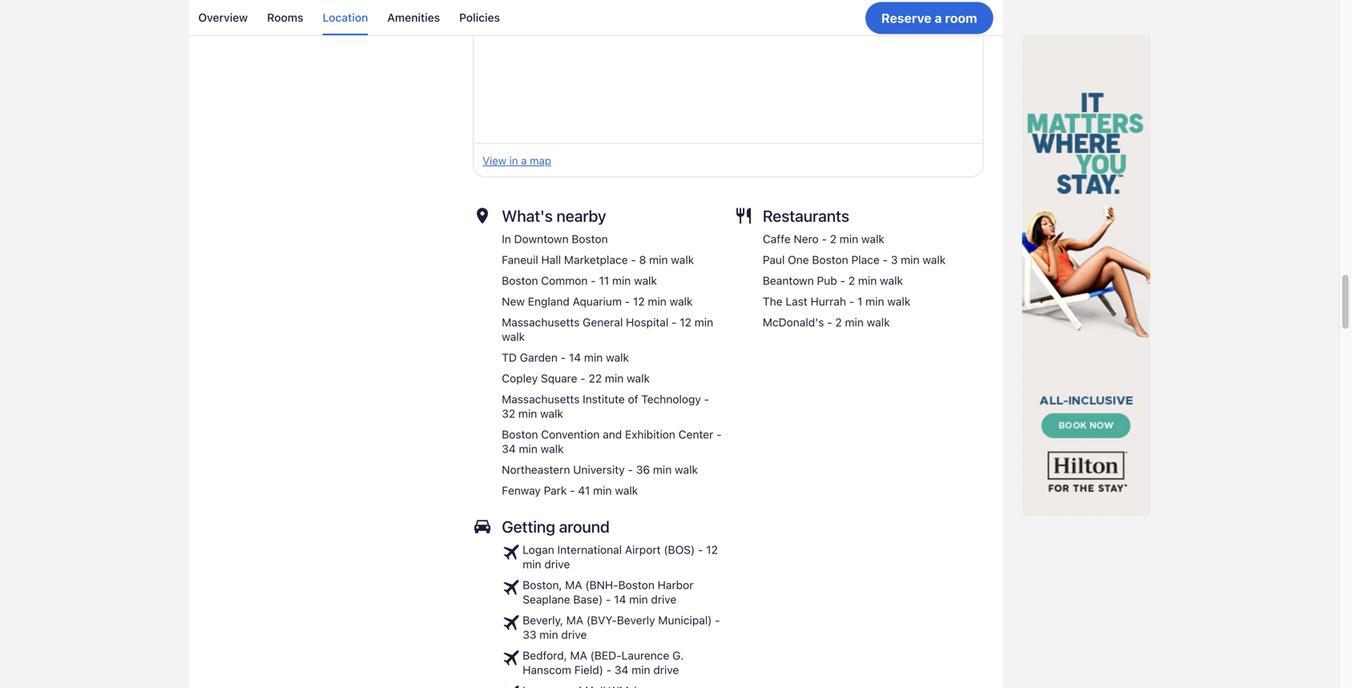 Task type: locate. For each thing, give the bounding box(es) containing it.
ma inside bedford, ma (bed-laurence g. hanscom field) - 34 min drive
[[570, 649, 588, 663]]

drive down the (bvy- at bottom left
[[562, 628, 587, 642]]

england
[[528, 295, 570, 308]]

32
[[502, 407, 516, 420]]

center
[[679, 428, 714, 441]]

faneuil
[[502, 253, 539, 266]]

12 inside logan international airport (bos) - 12 min drive
[[707, 543, 718, 557]]

ma up field)
[[570, 649, 588, 663]]

34 inside bedford, ma (bed-laurence g. hanscom field) - 34 min drive
[[615, 664, 629, 677]]

hanscom
[[523, 664, 572, 677]]

around
[[559, 517, 610, 536]]

ma inside boston, ma (bnh-boston harbor seaplane base) - 14 min drive
[[565, 579, 583, 592]]

ma
[[565, 579, 583, 592], [567, 614, 584, 627], [570, 649, 588, 663]]

boston down '32' at the left bottom of the page
[[502, 428, 538, 441]]

g.
[[673, 649, 684, 663]]

boston,
[[523, 579, 562, 592]]

bedford, ma (bed-laurence g. hanscom field) - 34 min drive
[[523, 649, 684, 677]]

2 right nero
[[830, 232, 837, 246]]

amenities
[[387, 11, 440, 24]]

field)
[[575, 664, 604, 677]]

list containing logan international airport (bos) - 12 min drive
[[502, 543, 723, 689]]

0 horizontal spatial 34
[[502, 442, 516, 456]]

massachusetts
[[502, 316, 580, 329], [502, 393, 580, 406]]

1 vertical spatial massachusetts
[[502, 393, 580, 406]]

2 horizontal spatial 12
[[707, 543, 718, 557]]

1 vertical spatial 12
[[680, 316, 692, 329]]

- right center at the right of page
[[717, 428, 722, 441]]

ma up base)
[[565, 579, 583, 592]]

beverly, ma (bvy-beverly municipal) - 33 min drive list item
[[502, 614, 723, 643]]

place
[[852, 253, 880, 266]]

of
[[628, 393, 639, 406]]

institute
[[583, 393, 625, 406]]

in
[[502, 232, 511, 246]]

boston down faneuil
[[502, 274, 538, 287]]

policies link
[[459, 0, 500, 35]]

(bos)
[[664, 543, 695, 557]]

reserve
[[882, 10, 932, 26]]

university
[[573, 463, 625, 477]]

min inside boston, ma (bnh-boston harbor seaplane base) - 14 min drive
[[630, 593, 648, 606]]

2 vertical spatial ma
[[570, 649, 588, 663]]

2 down hurrah
[[836, 316, 842, 329]]

list containing in downtown boston
[[502, 232, 723, 498]]

- left "1" on the right top of the page
[[850, 295, 855, 308]]

beverly
[[617, 614, 656, 627]]

square
[[541, 372, 578, 385]]

min down "1" on the right top of the page
[[845, 316, 864, 329]]

massachusetts down england
[[502, 316, 580, 329]]

1 vertical spatial ma
[[567, 614, 584, 627]]

boston down logan international airport (bos) - 12 min drive
[[619, 579, 655, 592]]

copley
[[502, 372, 538, 385]]

ma inside "beverly, ma (bvy-beverly municipal) - 33 min drive"
[[567, 614, 584, 627]]

- inside logan international airport (bos) - 12 min drive
[[698, 543, 703, 557]]

park
[[544, 484, 567, 497]]

12 right 'hospital'
[[680, 316, 692, 329]]

drive
[[545, 558, 570, 571], [651, 593, 677, 606], [562, 628, 587, 642], [654, 664, 679, 677]]

- inside bedford, ma (bed-laurence g. hanscom field) - 34 min drive
[[607, 664, 612, 677]]

min right the 8
[[650, 253, 668, 266]]

- left 3
[[883, 253, 888, 266]]

ma for bedford,
[[570, 649, 588, 663]]

massachusetts down square
[[502, 393, 580, 406]]

logan international airport (bos) - 12 min drive list item
[[502, 543, 723, 572]]

min down place
[[859, 274, 877, 287]]

hospital
[[626, 316, 669, 329]]

- left '22'
[[581, 372, 586, 385]]

min down logan
[[523, 558, 542, 571]]

drive down logan
[[545, 558, 570, 571]]

2 vertical spatial 12
[[707, 543, 718, 557]]

list containing caffe nero - 2 min walk
[[763, 232, 946, 330]]

12 right (bos)
[[707, 543, 718, 557]]

0 vertical spatial 34
[[502, 442, 516, 456]]

boston up 'pub'
[[812, 253, 849, 266]]

min up beverly on the left bottom
[[630, 593, 648, 606]]

min down laurence
[[632, 664, 651, 677]]

min up '22'
[[584, 351, 603, 364]]

1 horizontal spatial 14
[[614, 593, 627, 606]]

list
[[189, 0, 1003, 35], [502, 232, 723, 498], [763, 232, 946, 330], [502, 543, 723, 689]]

1 horizontal spatial 12
[[680, 316, 692, 329]]

- down '(bed-'
[[607, 664, 612, 677]]

- right 'hospital'
[[672, 316, 677, 329]]

rooms
[[267, 11, 304, 24]]

list item
[[502, 684, 723, 689]]

list for getting around
[[502, 543, 723, 689]]

-
[[822, 232, 827, 246], [631, 253, 636, 266], [883, 253, 888, 266], [591, 274, 596, 287], [841, 274, 846, 287], [625, 295, 630, 308], [850, 295, 855, 308], [672, 316, 677, 329], [828, 316, 833, 329], [561, 351, 566, 364], [581, 372, 586, 385], [704, 393, 710, 406], [717, 428, 722, 441], [628, 463, 633, 477], [570, 484, 575, 497], [698, 543, 703, 557], [606, 593, 611, 606], [715, 614, 720, 627], [607, 664, 612, 677]]

- right technology
[[704, 393, 710, 406]]

drive inside "beverly, ma (bvy-beverly municipal) - 33 min drive"
[[562, 628, 587, 642]]

drive down harbor
[[651, 593, 677, 606]]

location link
[[323, 0, 368, 35]]

1 vertical spatial 2
[[849, 274, 856, 287]]

1 vertical spatial 34
[[615, 664, 629, 677]]

getting
[[502, 517, 556, 536]]

41
[[578, 484, 590, 497]]

34 down '(bed-'
[[615, 664, 629, 677]]

min up 'hospital'
[[648, 295, 667, 308]]

boston
[[572, 232, 608, 246], [812, 253, 849, 266], [502, 274, 538, 287], [502, 428, 538, 441], [619, 579, 655, 592]]

min inside bedford, ma (bed-laurence g. hanscom field) - 34 min drive
[[632, 664, 651, 677]]

min
[[840, 232, 859, 246], [650, 253, 668, 266], [901, 253, 920, 266], [612, 274, 631, 287], [859, 274, 877, 287], [648, 295, 667, 308], [866, 295, 885, 308], [695, 316, 714, 329], [845, 316, 864, 329], [584, 351, 603, 364], [605, 372, 624, 385], [519, 407, 537, 420], [519, 442, 538, 456], [653, 463, 672, 477], [593, 484, 612, 497], [523, 558, 542, 571], [630, 593, 648, 606], [540, 628, 558, 642], [632, 664, 651, 677]]

2
[[830, 232, 837, 246], [849, 274, 856, 287], [836, 316, 842, 329]]

walk
[[862, 232, 885, 246], [671, 253, 694, 266], [923, 253, 946, 266], [634, 274, 657, 287], [880, 274, 903, 287], [670, 295, 693, 308], [888, 295, 911, 308], [867, 316, 890, 329], [502, 330, 525, 343], [606, 351, 629, 364], [627, 372, 650, 385], [540, 407, 564, 420], [541, 442, 564, 456], [675, 463, 698, 477], [615, 484, 638, 497]]

14 down (bnh-
[[614, 593, 627, 606]]

what's nearby in downtown boston faneuil hall marketplace - 8 min walk boston common - 11 min walk new england aquarium - 12 min walk massachusetts general hospital - 12 min walk td garden - 14 min walk copley square - 22 min walk massachusetts institute of technology - 32 min walk boston convention and exhibition center - 34 min walk northeastern university - 36 min walk fenway park - 41 min walk
[[502, 206, 722, 497]]

drive down g.
[[654, 664, 679, 677]]

hall
[[542, 253, 561, 266]]

new
[[502, 295, 525, 308]]

- right 'pub'
[[841, 274, 846, 287]]

one
[[788, 253, 809, 266]]

a
[[935, 10, 942, 26]]

caffe
[[763, 232, 791, 246]]

0 horizontal spatial 12
[[633, 295, 645, 308]]

min right '22'
[[605, 372, 624, 385]]

11
[[599, 274, 609, 287]]

municipal)
[[659, 614, 712, 627]]

- down (bnh-
[[606, 593, 611, 606]]

min right 41 on the bottom left
[[593, 484, 612, 497]]

34
[[502, 442, 516, 456], [615, 664, 629, 677]]

0 horizontal spatial 14
[[569, 351, 581, 364]]

14 up square
[[569, 351, 581, 364]]

bedford, ma (bed-laurence g. hanscom field) - 34 min drive list item
[[502, 649, 723, 678]]

- inside "beverly, ma (bvy-beverly municipal) - 33 min drive"
[[715, 614, 720, 627]]

1 vertical spatial 14
[[614, 593, 627, 606]]

min down beverly,
[[540, 628, 558, 642]]

td
[[502, 351, 517, 364]]

overview link
[[198, 0, 248, 35]]

34 inside what's nearby in downtown boston faneuil hall marketplace - 8 min walk boston common - 11 min walk new england aquarium - 12 min walk massachusetts general hospital - 12 min walk td garden - 14 min walk copley square - 22 min walk massachusetts institute of technology - 32 min walk boston convention and exhibition center - 34 min walk northeastern university - 36 min walk fenway park - 41 min walk
[[502, 442, 516, 456]]

convention
[[541, 428, 600, 441]]

- up 'hospital'
[[625, 295, 630, 308]]

0 vertical spatial ma
[[565, 579, 583, 592]]

12
[[633, 295, 645, 308], [680, 316, 692, 329], [707, 543, 718, 557]]

- right nero
[[822, 232, 827, 246]]

- right (bos)
[[698, 543, 703, 557]]

min right 3
[[901, 253, 920, 266]]

14
[[569, 351, 581, 364], [614, 593, 627, 606]]

- right municipal)
[[715, 614, 720, 627]]

1 horizontal spatial 34
[[615, 664, 629, 677]]

list for restaurants
[[763, 232, 946, 330]]

34 up northeastern
[[502, 442, 516, 456]]

boston, ma (bnh-boston harbor seaplane base) - 14 min drive list item
[[502, 578, 723, 607]]

2 massachusetts from the top
[[502, 393, 580, 406]]

0 vertical spatial massachusetts
[[502, 316, 580, 329]]

8
[[639, 253, 646, 266]]

2 right 'pub'
[[849, 274, 856, 287]]

nero
[[794, 232, 819, 246]]

- left the 8
[[631, 253, 636, 266]]

0 vertical spatial 14
[[569, 351, 581, 364]]

beantown
[[763, 274, 814, 287]]

12 up 'hospital'
[[633, 295, 645, 308]]

ma down base)
[[567, 614, 584, 627]]



Task type: vqa. For each thing, say whether or not it's contained in the screenshot.
drive within Boston, MA (BNH-Boston Harbor Seaplane Base) - 14 min drive
yes



Task type: describe. For each thing, give the bounding box(es) containing it.
fenway
[[502, 484, 541, 497]]

- left 41 on the bottom left
[[570, 484, 575, 497]]

boston, ma (bnh-boston harbor seaplane base) - 14 min drive
[[523, 579, 694, 606]]

international
[[558, 543, 622, 557]]

reserve a room button
[[866, 2, 994, 34]]

policies
[[459, 11, 500, 24]]

min inside "beverly, ma (bvy-beverly municipal) - 33 min drive"
[[540, 628, 558, 642]]

general
[[583, 316, 623, 329]]

exhibition
[[625, 428, 676, 441]]

last
[[786, 295, 808, 308]]

location
[[323, 11, 368, 24]]

harbor
[[658, 579, 694, 592]]

marketplace
[[564, 253, 628, 266]]

boston inside boston, ma (bnh-boston harbor seaplane base) - 14 min drive
[[619, 579, 655, 592]]

restaurants caffe nero - 2 min walk paul one boston place - 3 min walk beantown pub - 2 min walk the last hurrah - 1 min walk mcdonald's - 2 min walk
[[763, 206, 946, 329]]

airport
[[625, 543, 661, 557]]

pub
[[817, 274, 838, 287]]

and
[[603, 428, 622, 441]]

common
[[541, 274, 588, 287]]

3
[[891, 253, 898, 266]]

rooms link
[[267, 0, 304, 35]]

14 inside boston, ma (bnh-boston harbor seaplane base) - 14 min drive
[[614, 593, 627, 606]]

0 vertical spatial 2
[[830, 232, 837, 246]]

what's
[[502, 206, 553, 225]]

min right '32' at the left bottom of the page
[[519, 407, 537, 420]]

drive inside boston, ma (bnh-boston harbor seaplane base) - 14 min drive
[[651, 593, 677, 606]]

list for what's nearby
[[502, 232, 723, 498]]

14 inside what's nearby in downtown boston faneuil hall marketplace - 8 min walk boston common - 11 min walk new england aquarium - 12 min walk massachusetts general hospital - 12 min walk td garden - 14 min walk copley square - 22 min walk massachusetts institute of technology - 32 min walk boston convention and exhibition center - 34 min walk northeastern university - 36 min walk fenway park - 41 min walk
[[569, 351, 581, 364]]

boston inside restaurants caffe nero - 2 min walk paul one boston place - 3 min walk beantown pub - 2 min walk the last hurrah - 1 min walk mcdonald's - 2 min walk
[[812, 253, 849, 266]]

ma for boston,
[[565, 579, 583, 592]]

getting around
[[502, 517, 610, 536]]

garden
[[520, 351, 558, 364]]

(bed-
[[591, 649, 622, 663]]

min right 'hospital'
[[695, 316, 714, 329]]

33
[[523, 628, 537, 642]]

1 massachusetts from the top
[[502, 316, 580, 329]]

min right the 36
[[653, 463, 672, 477]]

bedford,
[[523, 649, 567, 663]]

- down hurrah
[[828, 316, 833, 329]]

technology
[[642, 393, 701, 406]]

boston up marketplace
[[572, 232, 608, 246]]

reserve a room
[[882, 10, 978, 26]]

hurrah
[[811, 295, 847, 308]]

- left 11
[[591, 274, 596, 287]]

- inside boston, ma (bnh-boston harbor seaplane base) - 14 min drive
[[606, 593, 611, 606]]

ma for beverly,
[[567, 614, 584, 627]]

1
[[858, 295, 863, 308]]

nearby
[[557, 206, 607, 225]]

paul
[[763, 253, 785, 266]]

aquarium
[[573, 295, 622, 308]]

mcdonald's
[[763, 316, 824, 329]]

laurence
[[622, 649, 670, 663]]

list containing overview
[[189, 0, 1003, 35]]

(bnh-
[[586, 579, 619, 592]]

(bvy-
[[587, 614, 617, 627]]

amenities link
[[387, 0, 440, 35]]

logan
[[523, 543, 555, 557]]

seaplane
[[523, 593, 571, 606]]

restaurants
[[763, 206, 850, 225]]

beverly, ma (bvy-beverly municipal) - 33 min drive
[[523, 614, 720, 642]]

min inside logan international airport (bos) - 12 min drive
[[523, 558, 542, 571]]

min right 11
[[612, 274, 631, 287]]

the
[[763, 295, 783, 308]]

2 vertical spatial 2
[[836, 316, 842, 329]]

36
[[636, 463, 650, 477]]

room
[[945, 10, 978, 26]]

downtown
[[514, 232, 569, 246]]

northeastern
[[502, 463, 570, 477]]

min up northeastern
[[519, 442, 538, 456]]

drive inside logan international airport (bos) - 12 min drive
[[545, 558, 570, 571]]

base)
[[574, 593, 603, 606]]

- up square
[[561, 351, 566, 364]]

beverly,
[[523, 614, 564, 627]]

min up place
[[840, 232, 859, 246]]

min right "1" on the right top of the page
[[866, 295, 885, 308]]

overview
[[198, 11, 248, 24]]

logan international airport (bos) - 12 min drive
[[523, 543, 718, 571]]

22
[[589, 372, 602, 385]]

- left the 36
[[628, 463, 633, 477]]

drive inside bedford, ma (bed-laurence g. hanscom field) - 34 min drive
[[654, 664, 679, 677]]

0 vertical spatial 12
[[633, 295, 645, 308]]



